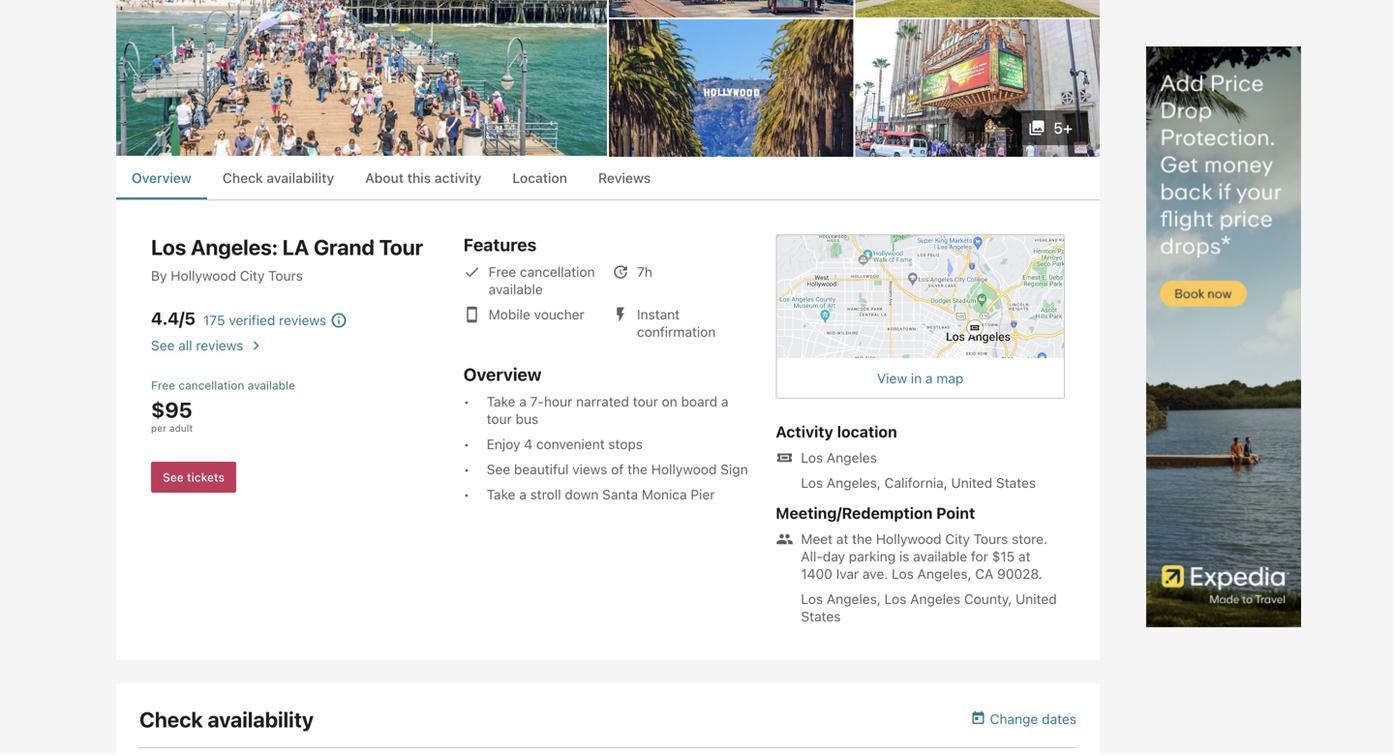 Task type: locate. For each thing, give the bounding box(es) containing it.
hollywood inside los angeles: la grand tour by hollywood city tours
[[171, 268, 236, 284]]

7h list item
[[612, 264, 753, 298]]

los angeles los angeles, california, united states
[[801, 450, 1037, 491]]

santa
[[603, 487, 638, 503]]

1 vertical spatial the
[[853, 531, 873, 547]]

1 horizontal spatial overview
[[464, 364, 542, 385]]

1 vertical spatial angeles
[[911, 591, 961, 607]]

the up parking
[[853, 531, 873, 547]]

small image inside the '7h' list item
[[612, 264, 630, 281]]

tours
[[268, 268, 303, 284], [974, 531, 1009, 547]]

1 list item from the top
[[776, 450, 1066, 492]]

features
[[464, 234, 537, 255]]

0 vertical spatial the
[[628, 462, 648, 478]]

take a stroll down santa monica pier
[[487, 487, 715, 503]]

see inside see beautiful views of the hollywood sign list item
[[487, 462, 511, 478]]

city inside los angeles: la grand tour by hollywood city tours
[[240, 268, 265, 284]]

people image
[[777, 535, 793, 545]]

0 vertical spatial angeles,
[[827, 475, 881, 491]]

meet at the hollywood city tours store. all-day parking is available for $15 at 1400 ivar ave. los angeles, ca 90028. los angeles, los angeles county, united states
[[801, 531, 1058, 625]]

175
[[203, 312, 225, 328]]

united
[[952, 475, 993, 491], [1016, 591, 1058, 607]]

1 horizontal spatial free
[[489, 264, 516, 280]]

angeles down meet at the hollywood city tours store. all-day parking is available for $15 at 1400 ivar ave. los angeles, ca 90028. list item
[[911, 591, 961, 607]]

angeles, up los angeles, los angeles county, united states list item
[[918, 566, 972, 582]]

1 horizontal spatial at
[[1019, 549, 1031, 565]]

small image for mobile
[[464, 306, 481, 324]]

0 vertical spatial angeles
[[827, 450, 877, 466]]

city down point at the right bottom
[[946, 531, 970, 547]]

available right is
[[914, 549, 968, 565]]

angeles, down ivar
[[827, 591, 881, 607]]

confirmation
[[637, 324, 716, 340]]

cancellation inside free cancellation available
[[520, 264, 595, 280]]

0 vertical spatial at
[[837, 531, 849, 547]]

check availability
[[223, 170, 334, 186], [139, 707, 314, 732]]

1 horizontal spatial city
[[946, 531, 970, 547]]

small image inside free cancellation available list item
[[464, 264, 481, 281]]

cancellation down see all reviews on the top
[[179, 379, 244, 392]]

list containing take a 7-hour narrated tour on board a tour bus
[[464, 393, 753, 504]]

list item
[[776, 450, 1066, 492], [776, 531, 1066, 626]]

view in a map
[[878, 371, 964, 387]]

1 horizontal spatial tours
[[974, 531, 1009, 547]]

small image inside instant confirmation list item
[[612, 306, 630, 324]]

cancellation
[[520, 264, 595, 280], [179, 379, 244, 392]]

bus
[[516, 411, 539, 427]]

see beautiful views of the hollywood sign list item
[[464, 461, 753, 479]]

7h
[[637, 264, 653, 280]]

hollywood down angeles:
[[171, 268, 236, 284]]

0 horizontal spatial reviews
[[196, 338, 243, 354]]

reviews up see all reviews button
[[279, 312, 327, 328]]

1 horizontal spatial the
[[853, 531, 873, 547]]

tour up enjoy
[[487, 411, 512, 427]]

0 vertical spatial tours
[[268, 268, 303, 284]]

enjoy
[[487, 436, 521, 452]]

overview element
[[116, 200, 1100, 661]]

list item containing meet at the hollywood city tours store. all-day parking is available for $15 at 1400 ivar ave. los angeles, ca 90028.
[[776, 531, 1066, 626]]

take left stroll
[[487, 487, 516, 503]]

1 vertical spatial city
[[946, 531, 970, 547]]

0 vertical spatial available
[[489, 281, 543, 297]]

free cancellation available list item
[[464, 264, 604, 298]]

tour left on
[[633, 394, 659, 410]]

angeles,
[[827, 475, 881, 491], [918, 566, 972, 582], [827, 591, 881, 607]]

county,
[[965, 591, 1013, 607]]

5+
[[1054, 119, 1073, 137]]

0 vertical spatial check
[[223, 170, 263, 186]]

see
[[151, 338, 175, 354], [487, 462, 511, 478], [163, 471, 184, 484]]

see left "tickets" on the bottom of page
[[163, 471, 184, 484]]

available
[[489, 281, 543, 297], [248, 379, 295, 392], [914, 549, 968, 565]]

states up store.
[[997, 475, 1037, 491]]

0 vertical spatial overview
[[132, 170, 192, 186]]

1 horizontal spatial available
[[489, 281, 543, 297]]

los inside los angeles: la grand tour by hollywood city tours
[[151, 234, 186, 260]]

1 vertical spatial take
[[487, 487, 516, 503]]

1 vertical spatial check
[[139, 707, 203, 732]]

1 small image from the top
[[464, 264, 481, 281]]

a right in
[[926, 371, 933, 387]]

check availability link
[[207, 157, 350, 200]]

take
[[487, 394, 516, 410], [487, 487, 516, 503]]

see down enjoy
[[487, 462, 511, 478]]

$95
[[151, 397, 192, 422]]

xsmall image
[[971, 711, 987, 727]]

small image left mobile
[[464, 306, 481, 324]]

1 horizontal spatial hollywood
[[652, 462, 717, 478]]

list containing los angeles
[[801, 450, 1066, 492]]

reviews for see all reviews
[[196, 338, 243, 354]]

free for free cancellation available
[[489, 264, 516, 280]]

1 take from the top
[[487, 394, 516, 410]]

0 horizontal spatial united
[[952, 475, 993, 491]]

small image down features
[[464, 264, 481, 281]]

the right of
[[628, 462, 648, 478]]

the inside see beautiful views of the hollywood sign list item
[[628, 462, 648, 478]]

1 vertical spatial united
[[1016, 591, 1058, 607]]

at up day
[[837, 531, 849, 547]]

0 vertical spatial check availability
[[223, 170, 334, 186]]

see inside see tickets link
[[163, 471, 184, 484]]

1 horizontal spatial united
[[1016, 591, 1058, 607]]

tours down la
[[268, 268, 303, 284]]

see left all
[[151, 338, 175, 354]]

2 small image from the top
[[464, 306, 481, 324]]

meet
[[801, 531, 833, 547]]

small image for free
[[464, 264, 481, 281]]

city down angeles:
[[240, 268, 265, 284]]

0 horizontal spatial the
[[628, 462, 648, 478]]

tickets
[[187, 471, 225, 484]]

available inside free cancellation available
[[489, 281, 543, 297]]

picture 4 for activity los angeles: la grand tour image
[[856, 0, 1100, 17]]

meeting/redemption point
[[776, 504, 976, 523]]

see for see tickets
[[163, 471, 184, 484]]

available up mobile
[[489, 281, 543, 297]]

states
[[997, 475, 1037, 491], [801, 609, 841, 625]]

tours up for
[[974, 531, 1009, 547]]

small image for 7h
[[612, 264, 630, 281]]

1 vertical spatial check availability
[[139, 707, 314, 732]]

reviews
[[599, 170, 651, 186]]

at up 90028.
[[1019, 549, 1031, 565]]

0 horizontal spatial free
[[151, 379, 175, 392]]

angeles:
[[191, 234, 278, 260]]

2 vertical spatial hollywood
[[876, 531, 942, 547]]

angeles, up meeting/redemption
[[827, 475, 881, 491]]

tour
[[633, 394, 659, 410], [487, 411, 512, 427]]

90028.
[[998, 566, 1043, 582]]

in
[[911, 371, 922, 387]]

1 horizontal spatial angeles
[[911, 591, 961, 607]]

0 horizontal spatial at
[[837, 531, 849, 547]]

1 horizontal spatial cancellation
[[520, 264, 595, 280]]

0 vertical spatial united
[[952, 475, 993, 491]]

small image inside mobile voucher list item
[[464, 306, 481, 324]]

1 horizontal spatial states
[[997, 475, 1037, 491]]

free inside 'free cancellation available $95 per adult'
[[151, 379, 175, 392]]

free cancellation available
[[489, 264, 595, 297]]

1 vertical spatial reviews
[[196, 338, 243, 354]]

0 vertical spatial cancellation
[[520, 264, 595, 280]]

overview link
[[116, 157, 207, 200]]

small image left instant
[[612, 306, 630, 324]]

los angeles: la grand tour image
[[116, 0, 607, 156]]

0 horizontal spatial available
[[248, 379, 295, 392]]

take a 7-hour narrated tour on board a tour bus list item
[[464, 393, 753, 428]]

1 vertical spatial available
[[248, 379, 295, 392]]

1 vertical spatial at
[[1019, 549, 1031, 565]]

small image
[[612, 264, 630, 281], [612, 306, 630, 324], [330, 312, 348, 329]]

voucher
[[534, 307, 585, 323]]

free down features
[[489, 264, 516, 280]]

1 vertical spatial cancellation
[[179, 379, 244, 392]]

instant confirmation list item
[[612, 306, 753, 341]]

take inside take a 7-hour narrated tour on board a tour bus
[[487, 394, 516, 410]]

list
[[116, 157, 1100, 200], [464, 264, 753, 341], [464, 393, 753, 504], [801, 450, 1066, 492], [801, 531, 1066, 626]]

los angeles, los angeles county, united states list item
[[801, 591, 1066, 626]]

small image left 7h
[[612, 264, 630, 281]]

list containing overview
[[116, 157, 1100, 200]]

1 vertical spatial states
[[801, 609, 841, 625]]

hollywood up is
[[876, 531, 942, 547]]

0 horizontal spatial tour
[[487, 411, 512, 427]]

hollywood
[[171, 268, 236, 284], [652, 462, 717, 478], [876, 531, 942, 547]]

4.4/5
[[151, 308, 196, 329]]

cancellation for free cancellation available
[[520, 264, 595, 280]]

verified
[[229, 312, 275, 328]]

view in a map button
[[776, 234, 1066, 399]]

available inside 'free cancellation available $95 per adult'
[[248, 379, 295, 392]]

2 take from the top
[[487, 487, 516, 503]]

free inside free cancellation available
[[489, 264, 516, 280]]

see inside see all reviews button
[[151, 338, 175, 354]]

los
[[151, 234, 186, 260], [801, 450, 823, 466], [801, 475, 823, 491], [892, 566, 914, 582], [801, 591, 823, 607], [885, 591, 907, 607]]

1 vertical spatial free
[[151, 379, 175, 392]]

small image
[[464, 264, 481, 281], [464, 306, 481, 324]]

free up $95
[[151, 379, 175, 392]]

united inside meet at the hollywood city tours store. all-day parking is available for $15 at 1400 ivar ave. los angeles, ca 90028. los angeles, los angeles county, united states
[[1016, 591, 1058, 607]]

cancellation for free cancellation available $95 per adult
[[179, 379, 244, 392]]

at
[[837, 531, 849, 547], [1019, 549, 1031, 565]]

1 vertical spatial small image
[[464, 306, 481, 324]]

hollywood up pier
[[652, 462, 717, 478]]

0 vertical spatial small image
[[464, 264, 481, 281]]

see tickets link
[[151, 462, 236, 493]]

tour
[[379, 234, 423, 260]]

small image for instant confirmation
[[612, 306, 630, 324]]

0 vertical spatial list item
[[776, 450, 1066, 492]]

0 horizontal spatial states
[[801, 609, 841, 625]]

1 vertical spatial hollywood
[[652, 462, 717, 478]]

location
[[513, 170, 568, 186]]

available for free cancellation available
[[489, 281, 543, 297]]

list item containing los angeles
[[776, 450, 1066, 492]]

0 vertical spatial city
[[240, 268, 265, 284]]

on
[[662, 394, 678, 410]]

0 horizontal spatial cancellation
[[179, 379, 244, 392]]

list containing meet at the hollywood city tours store. all-day parking is available for $15 at 1400 ivar ave. los angeles, ca 90028.
[[801, 531, 1066, 626]]

picture 2 for activity los angeles: la grand tour image
[[609, 19, 854, 157]]

is
[[900, 549, 910, 565]]

see for see all reviews
[[151, 338, 175, 354]]

dates
[[1042, 712, 1077, 728]]

2 vertical spatial available
[[914, 549, 968, 565]]

take left 7-
[[487, 394, 516, 410]]

location link
[[497, 157, 583, 200]]

picture 3 for activity los angeles: la grand tour image
[[609, 0, 854, 17]]

list item for location
[[776, 450, 1066, 492]]

cancellation inside 'free cancellation available $95 per adult'
[[179, 379, 244, 392]]

available down the directional image
[[248, 379, 295, 392]]

1 horizontal spatial reviews
[[279, 312, 327, 328]]

day
[[823, 549, 846, 565]]

0 vertical spatial hollywood
[[171, 268, 236, 284]]

1 vertical spatial list item
[[776, 531, 1066, 626]]

check
[[223, 170, 263, 186], [139, 707, 203, 732]]

2 horizontal spatial hollywood
[[876, 531, 942, 547]]

hollywood inside list item
[[652, 462, 717, 478]]

1 vertical spatial tours
[[974, 531, 1009, 547]]

states inside los angeles los angeles, california, united states
[[997, 475, 1037, 491]]

mobile voucher list item
[[464, 306, 604, 341]]

narrated
[[576, 394, 630, 410]]

cancellation up voucher
[[520, 264, 595, 280]]

0 horizontal spatial tours
[[268, 268, 303, 284]]

convenient
[[537, 436, 605, 452]]

check availability inside check availability link
[[223, 170, 334, 186]]

lob_activities image
[[776, 450, 794, 467], [778, 454, 792, 462]]

0 horizontal spatial hollywood
[[171, 268, 236, 284]]

united up point at the right bottom
[[952, 475, 993, 491]]

availability
[[267, 170, 334, 186], [208, 707, 314, 732]]

0 vertical spatial take
[[487, 394, 516, 410]]

angeles down the activity location
[[827, 450, 877, 466]]

ave.
[[863, 566, 889, 582]]

0 horizontal spatial overview
[[132, 170, 192, 186]]

0 horizontal spatial city
[[240, 268, 265, 284]]

people image
[[776, 531, 794, 548]]

reviews
[[279, 312, 327, 328], [196, 338, 243, 354]]

states down 1400
[[801, 609, 841, 625]]

about
[[365, 170, 404, 186]]

change dates
[[991, 712, 1077, 728]]

stops
[[609, 436, 643, 452]]

0 vertical spatial reviews
[[279, 312, 327, 328]]

2 list item from the top
[[776, 531, 1066, 626]]

1 horizontal spatial tour
[[633, 394, 659, 410]]

2 horizontal spatial available
[[914, 549, 968, 565]]

united down 90028.
[[1016, 591, 1058, 607]]

0 vertical spatial free
[[489, 264, 516, 280]]

0 vertical spatial states
[[997, 475, 1037, 491]]

1 vertical spatial overview
[[464, 364, 542, 385]]

pier
[[691, 487, 715, 503]]

reviews down 175
[[196, 338, 243, 354]]

free
[[489, 264, 516, 280], [151, 379, 175, 392]]

0 horizontal spatial angeles
[[827, 450, 877, 466]]

los angeles, california, united states list item
[[801, 475, 1066, 492]]

7-
[[530, 394, 544, 410]]

la
[[283, 234, 309, 260]]



Task type: vqa. For each thing, say whether or not it's contained in the screenshot.
List Your Property link
no



Task type: describe. For each thing, give the bounding box(es) containing it.
adult
[[169, 423, 193, 434]]

a inside "button"
[[926, 371, 933, 387]]

view
[[878, 371, 908, 387]]

for
[[972, 549, 989, 565]]

available for free cancellation available $95 per adult
[[248, 379, 295, 392]]

hollywood inside meet at the hollywood city tours store. all-day parking is available for $15 at 1400 ivar ave. los angeles, ca 90028. los angeles, los angeles county, united states
[[876, 531, 942, 547]]

directional image
[[247, 337, 265, 355]]

2 vertical spatial angeles,
[[827, 591, 881, 607]]

take a stroll down santa monica pier list item
[[464, 486, 753, 504]]

see for see beautiful views of the hollywood sign
[[487, 462, 511, 478]]

store.
[[1012, 531, 1048, 547]]

mobile
[[489, 307, 531, 323]]

a right board
[[722, 394, 729, 410]]

of
[[611, 462, 624, 478]]

stroll
[[530, 487, 561, 503]]

list containing free cancellation available
[[464, 264, 753, 341]]

enjoy 4 convenient stops
[[487, 436, 643, 452]]

see beautiful views of the hollywood sign
[[487, 462, 748, 478]]

this
[[408, 170, 431, 186]]

mobile voucher
[[489, 307, 585, 323]]

0 vertical spatial availability
[[267, 170, 334, 186]]

sign
[[721, 462, 748, 478]]

reviews link
[[583, 157, 667, 200]]

available inside meet at the hollywood city tours store. all-day parking is available for $15 at 1400 ivar ave. los angeles, ca 90028. los angeles, los angeles county, united states
[[914, 549, 968, 565]]

los angeles: la grand tour by hollywood city tours
[[151, 234, 423, 284]]

1 vertical spatial angeles,
[[918, 566, 972, 582]]

instant confirmation
[[637, 307, 716, 340]]

small image up see all reviews button
[[330, 312, 348, 329]]

tours inside meet at the hollywood city tours store. all-day parking is available for $15 at 1400 ivar ave. los angeles, ca 90028. los angeles, los angeles county, united states
[[974, 531, 1009, 547]]

beautiful
[[514, 462, 569, 478]]

down
[[565, 487, 599, 503]]

4
[[524, 436, 533, 452]]

1 vertical spatial tour
[[487, 411, 512, 427]]

meeting/redemption
[[776, 504, 933, 523]]

1 vertical spatial availability
[[208, 707, 314, 732]]

monica
[[642, 487, 687, 503]]

1400
[[801, 566, 833, 582]]

states inside meet at the hollywood city tours store. all-day parking is available for $15 at 1400 ivar ave. los angeles, ca 90028. los angeles, los angeles county, united states
[[801, 609, 841, 625]]

175 verified reviews button
[[203, 312, 440, 329]]

tours inside los angeles: la grand tour by hollywood city tours
[[268, 268, 303, 284]]

angeles, inside los angeles los angeles, california, united states
[[827, 475, 881, 491]]

enjoy 4 convenient stops list item
[[464, 436, 753, 453]]

angeles inside los angeles los angeles, california, united states
[[827, 450, 877, 466]]

a left stroll
[[519, 487, 527, 503]]

0 horizontal spatial check
[[139, 707, 203, 732]]

about this activity link
[[350, 157, 497, 200]]

free for free cancellation available $95 per adult
[[151, 379, 175, 392]]

views
[[573, 462, 608, 478]]

list item for point
[[776, 531, 1066, 626]]

grand
[[314, 234, 375, 260]]

free cancellation available $95 per adult
[[151, 379, 295, 434]]

angeles inside meet at the hollywood city tours store. all-day parking is available for $15 at 1400 ivar ave. los angeles, ca 90028. los angeles, los angeles county, united states
[[911, 591, 961, 607]]

all
[[178, 338, 192, 354]]

hour
[[544, 394, 573, 410]]

a left 7-
[[519, 394, 527, 410]]

see tickets
[[163, 471, 225, 484]]

change dates button
[[971, 711, 1077, 729]]

5+ button
[[1013, 110, 1089, 145]]

location
[[838, 423, 898, 441]]

activity
[[435, 170, 482, 186]]

175 verified reviews
[[203, 312, 327, 328]]

by
[[151, 268, 167, 284]]

take for take a 7-hour narrated tour on board a tour bus
[[487, 394, 516, 410]]

parking
[[849, 549, 896, 565]]

all-
[[801, 549, 823, 565]]

image gallery element
[[116, 0, 1100, 157]]

activity location
[[776, 423, 898, 441]]

california,
[[885, 475, 948, 491]]

ivar
[[837, 566, 859, 582]]

leading image
[[1029, 119, 1046, 137]]

the inside meet at the hollywood city tours store. all-day parking is available for $15 at 1400 ivar ave. los angeles, ca 90028. los angeles, los angeles county, united states
[[853, 531, 873, 547]]

board
[[682, 394, 718, 410]]

see all reviews
[[151, 338, 243, 354]]

picture 5 for activity los angeles: la grand tour image
[[856, 19, 1100, 157]]

take a 7-hour narrated tour on board a tour bus
[[487, 394, 729, 427]]

about this activity
[[365, 170, 482, 186]]

reviews for 175 verified reviews
[[279, 312, 327, 328]]

city inside meet at the hollywood city tours store. all-day parking is available for $15 at 1400 ivar ave. los angeles, ca 90028. los angeles, los angeles county, united states
[[946, 531, 970, 547]]

instant
[[637, 307, 680, 323]]

activity
[[776, 423, 834, 441]]

per
[[151, 423, 167, 434]]

change
[[991, 712, 1039, 728]]

point
[[937, 504, 976, 523]]

$15
[[993, 549, 1015, 565]]

take for take a stroll down santa monica pier
[[487, 487, 516, 503]]

1 horizontal spatial check
[[223, 170, 263, 186]]

0 vertical spatial tour
[[633, 394, 659, 410]]

map
[[937, 371, 964, 387]]

activity and redemption location map image
[[776, 234, 1066, 358]]

ca
[[976, 566, 994, 582]]

meet at the hollywood city tours store. all-day parking is available for $15 at 1400 ivar ave. los angeles, ca 90028. list item
[[801, 531, 1066, 583]]

los angeles list item
[[801, 450, 1066, 467]]

see all reviews button
[[151, 337, 440, 355]]

united inside los angeles los angeles, california, united states
[[952, 475, 993, 491]]



